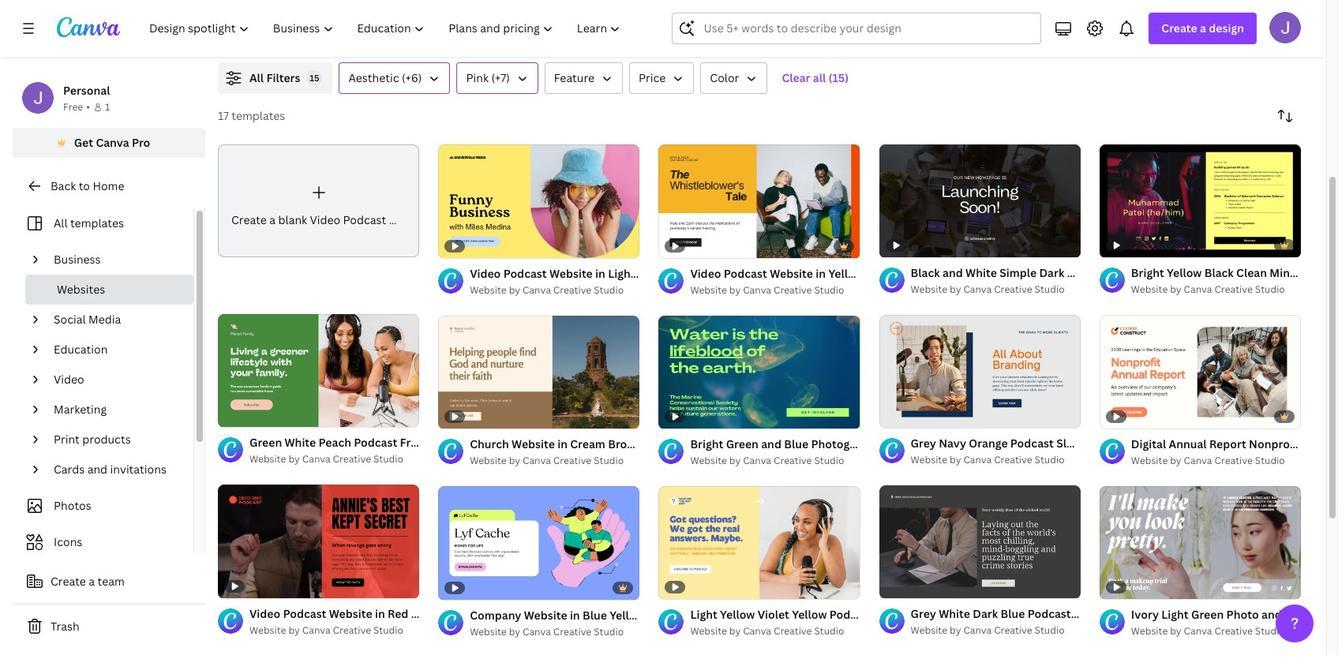 Task type: describe. For each thing, give the bounding box(es) containing it.
marketing inside black and white simple dark marketing site launch website website by canva creative studio
[[1068, 266, 1122, 281]]

icons
[[54, 535, 82, 550]]

all for all templates
[[54, 216, 68, 231]]

15
[[310, 72, 320, 84]]

free •
[[63, 100, 90, 114]]

style inside video podcast website in red black dynamic neons style website by canva creative studio
[[530, 607, 558, 622]]

filters
[[267, 70, 300, 85]]

media
[[89, 312, 121, 327]]

products
[[82, 432, 131, 447]]

Sort by button
[[1270, 100, 1302, 132]]

church website in cream brown simple blocks style link
[[470, 436, 751, 453]]

pink
[[466, 70, 489, 85]]

trash link
[[13, 611, 205, 643]]

jacob simon image
[[1270, 12, 1302, 43]]

podcast inside video podcast website in red black dynamic neons style website by canva creative studio
[[283, 607, 327, 622]]

aesthetic (+6) button
[[339, 62, 451, 94]]

by inside black and white simple dark marketing site launch website website by canva creative studio
[[950, 283, 962, 296]]

get canva pro
[[74, 135, 150, 150]]

black and white simple dark marketing site launch website website by canva creative studio
[[911, 266, 1233, 296]]

by inside video podcast website in red black dynamic neons style website by canva creative studio
[[289, 624, 300, 637]]

creative inside church website in cream brown simple blocks style website by canva creative studio
[[554, 454, 592, 468]]

all
[[813, 70, 826, 85]]

trash
[[51, 619, 79, 634]]

digital annual report nonprofit educat website by canva creative studio
[[1132, 437, 1339, 467]]

get
[[74, 135, 93, 150]]

marketing link
[[47, 395, 184, 425]]

green white peach podcast fresh and friendly video podcast website image
[[218, 314, 420, 428]]

canva inside get canva pro button
[[96, 135, 129, 150]]

launch
[[1148, 266, 1187, 281]]

by inside church website in cream brown simple blocks style website by canva creative studio
[[509, 454, 521, 468]]

of for 1 of 6 link
[[236, 409, 245, 420]]

studio inside church website in cream brown simple blocks style website by canva creative studio
[[594, 454, 624, 468]]

dynamic
[[443, 607, 491, 622]]

digital annual report nonprofit educat link
[[1132, 436, 1339, 453]]

create a blank video podcast website link
[[218, 145, 432, 258]]

and for cards
[[87, 462, 108, 477]]

all filters
[[250, 70, 300, 85]]

top level navigation element
[[139, 13, 635, 44]]

video inside create a blank video podcast website 'element'
[[310, 212, 341, 227]]

feature button
[[545, 62, 623, 94]]

Search search field
[[704, 13, 1032, 43]]

7 for "grey white dark blue podcast sleek corporate video podcast website" image
[[908, 580, 913, 592]]

studio inside video podcast website in red black dynamic neons style website by canva creative studio
[[374, 624, 404, 637]]

templates for 17 templates
[[232, 108, 285, 123]]

studio inside black and white simple dark marketing site launch website website by canva creative studio
[[1035, 283, 1065, 296]]

black and white simple dark marketing site launch website link
[[911, 265, 1233, 282]]

photos link
[[22, 491, 184, 521]]

create for create a blank video podcast website
[[231, 212, 267, 227]]

studio inside digital annual report nonprofit educat website by canva creative studio
[[1256, 454, 1286, 467]]

aesthetic (+6)
[[349, 70, 422, 85]]

site
[[1124, 266, 1145, 281]]

17
[[218, 108, 229, 123]]

website inside digital annual report nonprofit educat website by canva creative studio
[[1132, 454, 1168, 467]]

color
[[710, 70, 740, 85]]

feature
[[554, 70, 595, 85]]

to
[[79, 179, 90, 194]]

icons link
[[22, 528, 184, 558]]

red
[[388, 607, 409, 622]]

clear
[[782, 70, 811, 85]]

business
[[54, 252, 101, 267]]

creative inside video podcast website in red black dynamic neons style website by canva creative studio
[[333, 624, 371, 637]]

grey white dark blue podcast sleek corporate video podcast website image
[[880, 486, 1081, 599]]

(+6)
[[402, 70, 422, 85]]

all templates
[[54, 216, 124, 231]]

social
[[54, 312, 86, 327]]

pro
[[132, 135, 150, 150]]

brown
[[608, 437, 643, 452]]

clear all (15)
[[782, 70, 849, 85]]

dark
[[1040, 266, 1065, 281]]

color button
[[701, 62, 768, 94]]

all templates link
[[22, 209, 184, 239]]

create a team
[[51, 574, 125, 589]]

templates for all templates
[[70, 216, 124, 231]]

6
[[247, 409, 252, 420]]

all for all filters
[[250, 70, 264, 85]]

style inside church website in cream brown simple blocks style website by canva creative studio
[[723, 437, 751, 452]]

podcast inside 'element'
[[343, 212, 386, 227]]

of for 1st 1 of 7 link from the bottom
[[897, 580, 906, 592]]

canva inside video podcast website in red black dynamic neons style website by canva creative studio
[[302, 624, 331, 637]]

create for create a design
[[1162, 21, 1198, 36]]

create a team button
[[13, 566, 205, 598]]

annual
[[1169, 437, 1207, 452]]

canva inside black and white simple dark marketing site launch website website by canva creative studio
[[964, 283, 992, 296]]

business link
[[47, 245, 184, 275]]

(+7)
[[492, 70, 510, 85]]

and for black
[[943, 266, 963, 281]]

church website in cream brown simple blocks style website by canva creative studio
[[470, 437, 751, 468]]

home
[[93, 179, 124, 194]]

in inside church website in cream brown simple blocks style website by canva creative studio
[[558, 437, 568, 452]]

a for design
[[1201, 21, 1207, 36]]

video for video
[[54, 372, 84, 387]]

education
[[54, 342, 108, 357]]

1 of 7 for grey navy orange podcast sleek corporate video podcast website image
[[891, 409, 913, 421]]

video podcast website in red black dynamic neons style link
[[250, 606, 558, 623]]

personal
[[63, 83, 110, 98]]

17 templates
[[218, 108, 285, 123]]

social media
[[54, 312, 121, 327]]

education link
[[47, 335, 184, 365]]

white
[[966, 266, 997, 281]]

1 for "grey white dark blue podcast sleek corporate video podcast website" image
[[891, 580, 895, 592]]

pink (+7)
[[466, 70, 510, 85]]

report
[[1210, 437, 1247, 452]]

•
[[86, 100, 90, 114]]

video podcast website in red black dynamic neons style website by canva creative studio
[[250, 607, 558, 637]]

back to home
[[51, 179, 124, 194]]



Task type: vqa. For each thing, say whether or not it's contained in the screenshot.
Video Link
yes



Task type: locate. For each thing, give the bounding box(es) containing it.
0 vertical spatial video
[[310, 212, 341, 227]]

0 horizontal spatial black
[[411, 607, 441, 622]]

create a design button
[[1150, 13, 1257, 44]]

a for blank
[[270, 212, 276, 227]]

0 vertical spatial style
[[723, 437, 751, 452]]

black left white
[[911, 266, 940, 281]]

invitations
[[110, 462, 167, 477]]

1 for grey navy orange podcast sleek corporate video podcast website image
[[891, 409, 895, 421]]

1 vertical spatial create
[[231, 212, 267, 227]]

podcast
[[343, 212, 386, 227], [283, 607, 327, 622]]

creative inside digital annual report nonprofit educat website by canva creative studio
[[1215, 454, 1253, 467]]

a inside dropdown button
[[1201, 21, 1207, 36]]

0 horizontal spatial all
[[54, 216, 68, 231]]

black inside black and white simple dark marketing site launch website website by canva creative studio
[[911, 266, 940, 281]]

creative
[[995, 283, 1033, 296], [1215, 283, 1253, 296], [554, 283, 592, 297], [774, 283, 812, 297], [333, 453, 371, 466], [995, 453, 1033, 467], [774, 454, 812, 467], [1215, 454, 1253, 467], [554, 454, 592, 468], [333, 624, 371, 637], [995, 624, 1033, 637], [774, 625, 812, 638], [1215, 625, 1253, 638], [554, 625, 592, 639]]

1 for green white peach podcast fresh and friendly video podcast website image
[[229, 409, 234, 420]]

1 horizontal spatial video
[[250, 607, 280, 622]]

all down back on the left of page
[[54, 216, 68, 231]]

1 horizontal spatial all
[[250, 70, 264, 85]]

1 vertical spatial style
[[530, 607, 558, 622]]

1 vertical spatial all
[[54, 216, 68, 231]]

0 horizontal spatial templates
[[70, 216, 124, 231]]

create a blank video podcast website
[[231, 212, 432, 227]]

0 horizontal spatial simple
[[646, 437, 683, 452]]

and inside black and white simple dark marketing site launch website website by canva creative studio
[[943, 266, 963, 281]]

0 horizontal spatial a
[[89, 574, 95, 589]]

website
[[389, 212, 432, 227], [1190, 266, 1233, 281], [911, 283, 948, 296], [1132, 283, 1168, 296], [470, 283, 507, 297], [691, 283, 727, 297], [512, 437, 555, 452], [250, 453, 286, 466], [911, 453, 948, 467], [691, 454, 727, 467], [1132, 454, 1168, 467], [470, 454, 507, 468], [329, 607, 372, 622], [250, 624, 286, 637], [911, 624, 948, 637], [691, 625, 727, 638], [1132, 625, 1168, 638], [470, 625, 507, 639]]

aesthetic
[[349, 70, 399, 85]]

1 horizontal spatial create
[[231, 212, 267, 227]]

1 1 of 7 link from the top
[[880, 315, 1081, 428]]

0 vertical spatial 7
[[908, 409, 913, 421]]

a inside 'element'
[[270, 212, 276, 227]]

in left red at the bottom of the page
[[375, 607, 385, 622]]

a
[[1201, 21, 1207, 36], [270, 212, 276, 227], [89, 574, 95, 589]]

create left design
[[1162, 21, 1198, 36]]

marketing left the site
[[1068, 266, 1122, 281]]

1 1 of 7 from the top
[[891, 409, 913, 421]]

0 horizontal spatial create
[[51, 574, 86, 589]]

create inside dropdown button
[[1162, 21, 1198, 36]]

all
[[250, 70, 264, 85], [54, 216, 68, 231]]

print products link
[[47, 425, 184, 455]]

simple right brown at the left of the page
[[646, 437, 683, 452]]

1 horizontal spatial simple
[[1000, 266, 1037, 281]]

1 vertical spatial 1 of 7
[[891, 580, 913, 592]]

7
[[908, 409, 913, 421], [908, 580, 913, 592]]

and left white
[[943, 266, 963, 281]]

2 vertical spatial video
[[250, 607, 280, 622]]

in inside video podcast website in red black dynamic neons style website by canva creative studio
[[375, 607, 385, 622]]

1 vertical spatial black
[[411, 607, 441, 622]]

create inside 'element'
[[231, 212, 267, 227]]

1 horizontal spatial marketing
[[1068, 266, 1122, 281]]

templates down back to home on the top left of page
[[70, 216, 124, 231]]

templates
[[232, 108, 285, 123], [70, 216, 124, 231]]

marketing
[[1068, 266, 1122, 281], [54, 402, 107, 417]]

a inside button
[[89, 574, 95, 589]]

style
[[723, 437, 751, 452], [530, 607, 558, 622]]

video for video podcast website in red black dynamic neons style website by canva creative studio
[[250, 607, 280, 622]]

2 horizontal spatial video
[[310, 212, 341, 227]]

price button
[[630, 62, 695, 94]]

1 vertical spatial podcast
[[283, 607, 327, 622]]

1 horizontal spatial and
[[943, 266, 963, 281]]

marketing up print products
[[54, 402, 107, 417]]

clear all (15) button
[[774, 62, 857, 94]]

1 vertical spatial video
[[54, 372, 84, 387]]

0 vertical spatial a
[[1201, 21, 1207, 36]]

1 of 6 link
[[218, 314, 420, 428]]

1 vertical spatial simple
[[646, 437, 683, 452]]

1 horizontal spatial podcast
[[343, 212, 386, 227]]

1 of 7 for "grey white dark blue podcast sleek corporate video podcast website" image
[[891, 580, 913, 592]]

0 vertical spatial marketing
[[1068, 266, 1122, 281]]

1 horizontal spatial in
[[558, 437, 568, 452]]

0 horizontal spatial podcast
[[283, 607, 327, 622]]

websites
[[57, 282, 105, 297]]

canva inside church website in cream brown simple blocks style website by canva creative studio
[[523, 454, 551, 468]]

blocks
[[685, 437, 721, 452]]

create down icons
[[51, 574, 86, 589]]

(15)
[[829, 70, 849, 85]]

0 vertical spatial 1 of 7
[[891, 409, 913, 421]]

simple inside church website in cream brown simple blocks style website by canva creative studio
[[646, 437, 683, 452]]

create inside button
[[51, 574, 86, 589]]

neons
[[493, 607, 528, 622]]

0 vertical spatial simple
[[1000, 266, 1037, 281]]

educat
[[1305, 437, 1339, 452]]

None search field
[[673, 13, 1042, 44]]

video
[[310, 212, 341, 227], [54, 372, 84, 387], [250, 607, 280, 622]]

1 horizontal spatial black
[[911, 266, 940, 281]]

of for 1st 1 of 7 link from the top of the page
[[897, 409, 906, 421]]

create for create a team
[[51, 574, 86, 589]]

1 vertical spatial marketing
[[54, 402, 107, 417]]

style right blocks
[[723, 437, 751, 452]]

creative inside black and white simple dark marketing site launch website website by canva creative studio
[[995, 283, 1033, 296]]

free
[[63, 100, 83, 114]]

blank
[[278, 212, 307, 227]]

cards and invitations link
[[47, 455, 184, 485]]

2 vertical spatial a
[[89, 574, 95, 589]]

all left filters
[[250, 70, 264, 85]]

0 horizontal spatial style
[[530, 607, 558, 622]]

social media link
[[47, 305, 184, 335]]

1 horizontal spatial templates
[[232, 108, 285, 123]]

simple
[[1000, 266, 1037, 281], [646, 437, 683, 452]]

1 of 6
[[229, 409, 252, 420]]

price
[[639, 70, 666, 85]]

0 vertical spatial black
[[911, 266, 940, 281]]

1 vertical spatial 7
[[908, 580, 913, 592]]

a for team
[[89, 574, 95, 589]]

simple inside black and white simple dark marketing site launch website website by canva creative studio
[[1000, 266, 1037, 281]]

nonprofit
[[1250, 437, 1302, 452]]

1 vertical spatial 1 of 7 link
[[880, 486, 1081, 599]]

1 of 7 link
[[880, 315, 1081, 428], [880, 486, 1081, 599]]

pink (+7) button
[[457, 62, 538, 94]]

in left cream
[[558, 437, 568, 452]]

photos
[[54, 498, 91, 513]]

back
[[51, 179, 76, 194]]

15 filter options selected element
[[307, 70, 323, 86]]

design
[[1209, 21, 1245, 36]]

2 vertical spatial create
[[51, 574, 86, 589]]

by
[[950, 283, 962, 296], [1171, 283, 1182, 296], [509, 283, 521, 297], [730, 283, 741, 297], [289, 453, 300, 466], [950, 453, 962, 467], [730, 454, 741, 467], [1171, 454, 1182, 467], [509, 454, 521, 468], [289, 624, 300, 637], [950, 624, 962, 637], [730, 625, 741, 638], [1171, 625, 1182, 638], [509, 625, 521, 639]]

black inside video podcast website in red black dynamic neons style website by canva creative studio
[[411, 607, 441, 622]]

0 vertical spatial create
[[1162, 21, 1198, 36]]

and right cards
[[87, 462, 108, 477]]

church
[[470, 437, 509, 452]]

2 1 of 7 link from the top
[[880, 486, 1081, 599]]

video podcast website templates image
[[965, 0, 1302, 43], [965, 0, 1302, 43]]

a left blank
[[270, 212, 276, 227]]

get canva pro button
[[13, 128, 205, 158]]

1 of 7
[[891, 409, 913, 421], [891, 580, 913, 592]]

create
[[1162, 21, 1198, 36], [231, 212, 267, 227], [51, 574, 86, 589]]

2 horizontal spatial a
[[1201, 21, 1207, 36]]

1 horizontal spatial a
[[270, 212, 276, 227]]

team
[[98, 574, 125, 589]]

digital
[[1132, 437, 1167, 452]]

a left design
[[1201, 21, 1207, 36]]

website inside 'element'
[[389, 212, 432, 227]]

0 vertical spatial templates
[[232, 108, 285, 123]]

cards and invitations
[[54, 462, 167, 477]]

create a design
[[1162, 21, 1245, 36]]

1 vertical spatial and
[[87, 462, 108, 477]]

print products
[[54, 432, 131, 447]]

0 horizontal spatial video
[[54, 372, 84, 387]]

black
[[911, 266, 940, 281], [411, 607, 441, 622]]

0 vertical spatial podcast
[[343, 212, 386, 227]]

by inside digital annual report nonprofit educat website by canva creative studio
[[1171, 454, 1182, 467]]

cream
[[571, 437, 606, 452]]

black right red at the bottom of the page
[[411, 607, 441, 622]]

0 vertical spatial and
[[943, 266, 963, 281]]

7 for grey navy orange podcast sleek corporate video podcast website image
[[908, 409, 913, 421]]

0 vertical spatial all
[[250, 70, 264, 85]]

0 horizontal spatial in
[[375, 607, 385, 622]]

1 7 from the top
[[908, 409, 913, 421]]

a left team
[[89, 574, 95, 589]]

0 vertical spatial 1 of 7 link
[[880, 315, 1081, 428]]

canva
[[96, 135, 129, 150], [964, 283, 992, 296], [1184, 283, 1213, 296], [523, 283, 551, 297], [743, 283, 772, 297], [302, 453, 331, 466], [964, 453, 992, 467], [743, 454, 772, 467], [1184, 454, 1213, 467], [523, 454, 551, 468], [302, 624, 331, 637], [964, 624, 992, 637], [743, 625, 772, 638], [1184, 625, 1213, 638], [523, 625, 551, 639]]

1 vertical spatial in
[[375, 607, 385, 622]]

grey navy orange podcast sleek corporate video podcast website image
[[880, 315, 1081, 428]]

0 vertical spatial in
[[558, 437, 568, 452]]

and
[[943, 266, 963, 281], [87, 462, 108, 477]]

simple left dark
[[1000, 266, 1037, 281]]

0 horizontal spatial and
[[87, 462, 108, 477]]

website by canva creative studio link
[[911, 282, 1081, 298], [1132, 282, 1302, 298], [470, 282, 640, 298], [691, 282, 861, 298], [250, 452, 420, 468], [911, 453, 1081, 468], [691, 453, 861, 469], [1132, 453, 1302, 469], [470, 453, 640, 469], [250, 623, 420, 639], [911, 623, 1081, 639], [691, 624, 861, 640], [1132, 624, 1302, 640], [470, 624, 640, 640]]

canva inside digital annual report nonprofit educat website by canva creative studio
[[1184, 454, 1213, 467]]

2 7 from the top
[[908, 580, 913, 592]]

video inside video podcast website in red black dynamic neons style website by canva creative studio
[[250, 607, 280, 622]]

print
[[54, 432, 80, 447]]

0 horizontal spatial marketing
[[54, 402, 107, 417]]

templates right 17
[[232, 108, 285, 123]]

back to home link
[[13, 171, 205, 202]]

style right neons at the bottom left of the page
[[530, 607, 558, 622]]

1 vertical spatial templates
[[70, 216, 124, 231]]

1 horizontal spatial style
[[723, 437, 751, 452]]

1 vertical spatial a
[[270, 212, 276, 227]]

website by canva creative studio
[[1132, 283, 1286, 296], [470, 283, 624, 297], [691, 283, 845, 297], [250, 453, 404, 466], [911, 453, 1065, 467], [691, 454, 845, 467], [911, 624, 1065, 637], [691, 625, 845, 638], [1132, 625, 1286, 638], [470, 625, 624, 639]]

2 horizontal spatial create
[[1162, 21, 1198, 36]]

create a blank video podcast website element
[[218, 145, 432, 258]]

video inside the video link
[[54, 372, 84, 387]]

1
[[105, 100, 110, 114], [229, 409, 234, 420], [891, 409, 895, 421], [891, 580, 895, 592]]

create left blank
[[231, 212, 267, 227]]

cards
[[54, 462, 85, 477]]

templates inside all templates link
[[70, 216, 124, 231]]

2 1 of 7 from the top
[[891, 580, 913, 592]]

video link
[[47, 365, 184, 395]]



